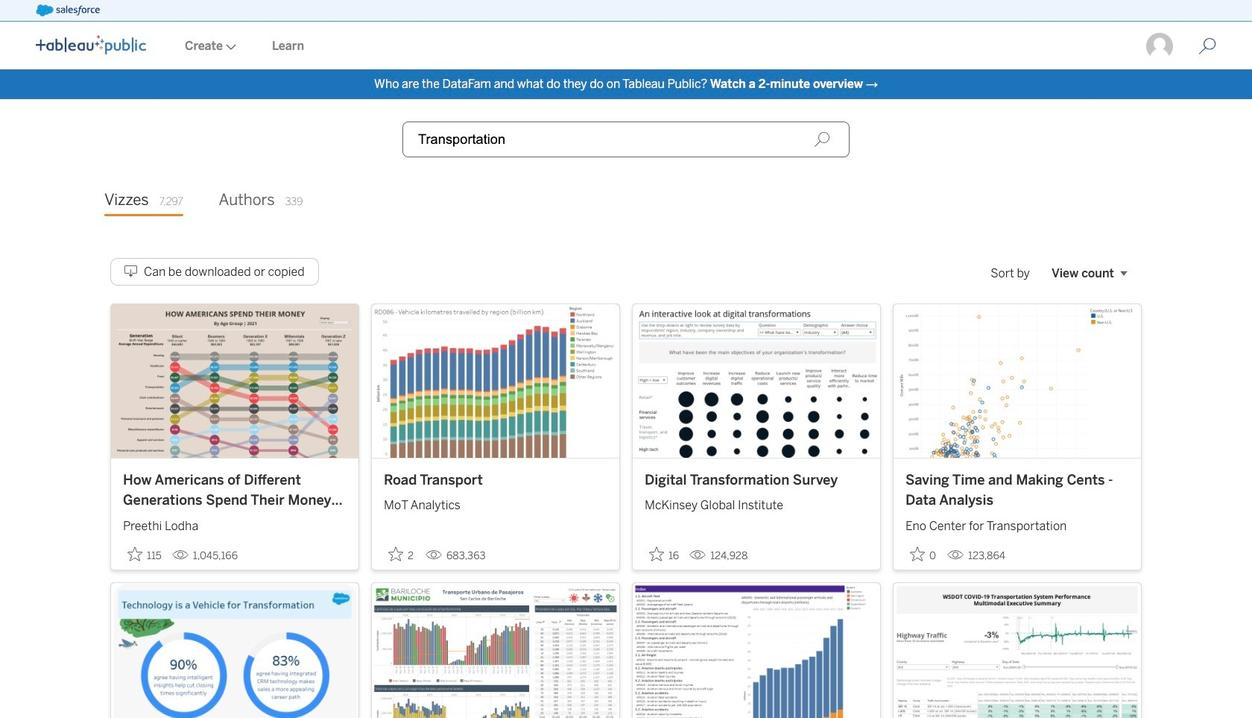 Task type: describe. For each thing, give the bounding box(es) containing it.
Search input field
[[403, 122, 850, 157]]

search image
[[814, 131, 831, 148]]

create image
[[223, 44, 236, 50]]

2 add favorite button from the left
[[384, 542, 420, 567]]

go to search image
[[1181, 37, 1235, 55]]

1 add favorite button from the left
[[123, 542, 166, 567]]

3 add favorite image from the left
[[911, 546, 926, 561]]

add favorite image
[[389, 546, 403, 561]]

1 add favorite image from the left
[[128, 546, 142, 561]]

salesforce logo image
[[36, 4, 100, 16]]



Task type: vqa. For each thing, say whether or not it's contained in the screenshot.
left More Actions image
no



Task type: locate. For each thing, give the bounding box(es) containing it.
2 horizontal spatial add favorite image
[[911, 546, 926, 561]]

Add Favorite button
[[123, 542, 166, 567], [384, 542, 420, 567], [645, 542, 684, 567], [906, 542, 942, 567]]

0 horizontal spatial add favorite image
[[128, 546, 142, 561]]

2 add favorite image from the left
[[650, 546, 665, 561]]

workbook thumbnail image
[[111, 304, 359, 458], [372, 304, 620, 458], [633, 304, 881, 458], [894, 304, 1142, 458], [111, 583, 359, 718], [372, 583, 620, 718], [633, 583, 881, 718], [894, 583, 1142, 718]]

1 horizontal spatial add favorite image
[[650, 546, 665, 561]]

add favorite image
[[128, 546, 142, 561], [650, 546, 665, 561], [911, 546, 926, 561]]

ruby.anderson5854 image
[[1146, 31, 1175, 61]]

4 add favorite button from the left
[[906, 542, 942, 567]]

logo image
[[36, 35, 146, 54]]

3 add favorite button from the left
[[645, 542, 684, 567]]



